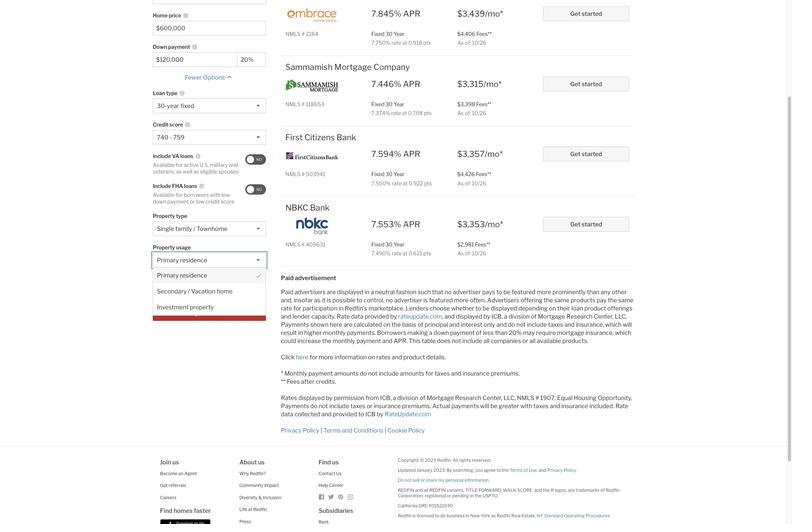 Task type: locate. For each thing, give the bounding box(es) containing it.
1 vertical spatial -
[[223, 289, 225, 295]]

subsidiaries
[[319, 507, 353, 514]]

0 vertical spatial here
[[330, 321, 342, 328]]

business
[[447, 513, 465, 518]]

1 vertical spatial residence
[[180, 272, 207, 279]]

low down spouses
[[222, 192, 230, 198]]

1 horizontal spatial data
[[351, 313, 363, 320]]

get started button for $3,439 /mo*
[[543, 6, 629, 21]]

pts right 0.922
[[424, 180, 432, 186]]

0 vertical spatial division
[[509, 313, 530, 320]]

icb,
[[492, 313, 503, 320], [380, 394, 392, 401]]

in inside , and displayed by icb, a division of mortgage research center, llc. payments shown here are calculated on the basis of principal and interest only and do not include taxes and insurance, which will result in higher monthly payments. borrowers making a down payment of less than 20% may require mortgage insurance, which could increase the monthly payment and apr. this table does not include all companies or all available products.
[[298, 329, 303, 336]]

rate inside the rates displayed by permission from icb, a division of mortgage research center, llc, nmls # 1907, equal housing opportunity. payments do not include taxes or insurance premiums. actual payments will be greater with taxes and insurance included. rate data collected and provided to icb by
[[616, 402, 629, 409]]

a up control,
[[371, 288, 374, 295]]

as for $3,357
[[457, 180, 464, 186]]

1 vertical spatial score
[[221, 198, 234, 205]]

0 radio
[[181, 284, 210, 300]]

2 10/26 from the top
[[472, 110, 486, 116]]

update rates
[[191, 310, 227, 317]]

% inside fixed 30 year 7.750 % rate at 0.918 pts
[[386, 40, 390, 46]]

credit score
[[153, 121, 183, 128]]

division
[[509, 313, 530, 320], [397, 394, 419, 401]]

3 10/26 from the top
[[472, 180, 486, 186]]

0 vertical spatial -
[[170, 134, 172, 141]]

fees** inside $4,426 fees** as of: 10/26
[[476, 171, 491, 177]]

2 same from the left
[[619, 297, 634, 304]]

started
[[582, 10, 602, 17], [582, 80, 602, 88], [582, 151, 602, 158], [582, 221, 602, 228]]

fixed inside fixed 30 year 7.750 % rate at 0.918 pts
[[371, 31, 385, 37]]

4 get started button from the top
[[543, 217, 629, 232]]

at for 7.553
[[403, 250, 408, 257]]

as for $3,353
[[457, 250, 464, 257]]

3 of: from the top
[[465, 180, 471, 186]]

referrals
[[169, 483, 186, 488]]

collected
[[295, 411, 320, 418]]

type right loan
[[166, 90, 177, 96]]

3 fixed from the top
[[371, 171, 385, 177]]

fixed inside fixed 30 year 7.374 % rate at 0.708 pts
[[371, 101, 385, 107]]

redfin
[[606, 487, 620, 493], [253, 507, 267, 512], [398, 513, 412, 518], [497, 513, 511, 518]]

mortgage down their
[[538, 313, 565, 320]]

2 get started from the top
[[570, 80, 602, 88]]

4 10/26 from the top
[[472, 250, 486, 257]]

0 vertical spatial privacy policy link
[[281, 427, 319, 434]]

1 fixed from the top
[[371, 31, 385, 37]]

0 horizontal spatial icb,
[[380, 394, 392, 401]]

0 vertical spatial be
[[504, 288, 511, 295]]

do down 'click here for more information on rates and product details.'
[[360, 370, 367, 377]]

will right payments
[[480, 402, 489, 409]]

30 for 7.553
[[386, 241, 393, 248]]

1 include from the top
[[153, 153, 171, 159]]

2 0 from the left
[[218, 289, 222, 295]]

1 vertical spatial research
[[455, 394, 481, 401]]

mortgage inside the rates displayed by permission from icb, a division of mortgage research center, llc, nmls # 1907, equal housing opportunity. payments do not include taxes or insurance premiums. actual payments will be greater with taxes and insurance included. rate data collected and provided to icb by
[[427, 394, 454, 401]]

advertiser down fashion
[[394, 297, 422, 304]]

4 fixed from the top
[[371, 241, 385, 248]]

nmls inside the rates displayed by permission from icb, a division of mortgage research center, llc, nmls # 1907, equal housing opportunity. payments do not include taxes or insurance premiums. actual payments will be greater with taxes and insurance included. rate data collected and provided to icb by
[[517, 394, 534, 401]]

0 horizontal spatial will
[[480, 402, 489, 409]]

2 30 from the top
[[386, 101, 393, 107]]

of: inside $4,426 fees** as of: 10/26
[[465, 180, 471, 186]]

dialog
[[153, 267, 266, 316]]

details.
[[426, 354, 446, 361]]

4 30 from the top
[[386, 241, 393, 248]]

and right only
[[497, 321, 507, 328]]

*
[[281, 370, 283, 377]]

information down you
[[465, 477, 489, 483]]

Down payment text field
[[156, 56, 234, 63]]

30 inside fixed 30 year 7.500 % rate at 0.922 pts
[[386, 171, 393, 177]]

fees** right the $3,398 at the right of page
[[476, 101, 492, 107]]

property for property type
[[153, 213, 175, 219]]

a up rateupdate.com
[[393, 394, 396, 401]]

1 horizontal spatial division
[[509, 313, 530, 320]]

offerings
[[608, 305, 633, 312]]

score up 759
[[169, 121, 183, 128]]

taxes down 1907,
[[534, 402, 549, 409]]

0 horizontal spatial |
[[321, 427, 322, 434]]

year down 7.845 % apr
[[394, 31, 405, 37]]

1 vertical spatial .
[[489, 477, 490, 483]]

30 inside fixed 30 year 7.374 % rate at 0.708 pts
[[386, 101, 393, 107]]

title
[[465, 487, 478, 493]]

% inside fixed 30 year 7.500 % rate at 0.922 pts
[[386, 180, 391, 186]]

as left well
[[176, 168, 182, 175]]

rate right 7.500
[[392, 180, 402, 186]]

0 vertical spatial which
[[606, 321, 622, 328]]

1 available from the top
[[153, 162, 175, 168]]

include
[[527, 321, 547, 328], [462, 337, 482, 344], [379, 370, 399, 377], [329, 402, 349, 409]]

as inside $2,981 fees** as of: 10/26
[[457, 250, 464, 257]]

2 apr from the top
[[403, 79, 420, 89]]

1 paid from the top
[[281, 274, 294, 281]]

0 vertical spatial residence
[[180, 257, 207, 264]]

1 | from the left
[[321, 427, 322, 434]]

/mo* for $3,357
[[485, 149, 503, 159]]

$3,357
[[457, 149, 485, 159]]

year inside fixed 30 year 7.500 % rate at 0.922 pts
[[394, 171, 405, 177]]

year for 7.553
[[394, 241, 405, 248]]

you
[[475, 467, 483, 473]]

1 redfin from the left
[[398, 487, 414, 493]]

or down may
[[523, 337, 528, 344]]

property usage
[[153, 244, 191, 251]]

2 year from the top
[[394, 101, 405, 107]]

trademarks
[[576, 487, 600, 493]]

/mo* up $3,398 fees** as of: 10/26
[[484, 79, 502, 89]]

0 vertical spatial premiums.
[[491, 370, 520, 377]]

as inside $3,398 fees** as of: 10/26
[[457, 110, 464, 116]]

10/26 inside $2,981 fees** as of: 10/26
[[472, 250, 486, 257]]

2 started from the top
[[582, 80, 602, 88]]

of inside redfin and all redfin variants, title forward, walk score, and the r logos, are trademarks of redfin corporation, registered or pending in the uspto.
[[601, 487, 605, 493]]

30 inside fixed 30 year 7.750 % rate at 0.918 pts
[[386, 31, 393, 37]]

find down 'careers'
[[160, 507, 172, 514]]

rate inside fixed 30 year 7.750 % rate at 0.918 pts
[[392, 40, 401, 46]]

30 for 7.446
[[386, 101, 393, 107]]

1 horizontal spatial than
[[587, 288, 600, 295]]

1 vertical spatial here
[[296, 354, 308, 361]]

# for first
[[302, 171, 305, 177]]

advertiser up often.
[[453, 288, 481, 295]]

1 horizontal spatial bank
[[337, 132, 356, 142]]

icb, inside the rates displayed by permission from icb, a division of mortgage research center, llc, nmls # 1907, equal housing opportunity. payments do not include taxes or insurance premiums. actual payments will be greater with taxes and insurance included. rate data collected and provided to icb by
[[380, 394, 392, 401]]

center, left llc,
[[483, 394, 502, 401]]

0 horizontal spatial low
[[196, 198, 205, 205]]

0 horizontal spatial 0
[[194, 289, 197, 295]]

0 horizontal spatial amounts
[[334, 370, 359, 377]]

first
[[286, 132, 303, 142]]

privacy policy link
[[281, 427, 319, 434], [548, 467, 576, 473]]

$2,981 fees** as of: 10/26
[[457, 241, 490, 257]]

/mo* for $3,353
[[485, 219, 503, 229]]

with inside the rates displayed by permission from icb, a division of mortgage research center, llc, nmls # 1907, equal housing opportunity. payments do not include taxes or insurance premiums. actual payments will be greater with taxes and insurance included. rate data collected and provided to icb by
[[520, 402, 532, 409]]

include up from
[[379, 370, 399, 377]]

started for $3,439 /mo*
[[582, 10, 602, 17]]

single
[[157, 225, 174, 232]]

10/26 down the $3,398 at the right of page
[[472, 110, 486, 116]]

1 vertical spatial down
[[434, 329, 449, 336]]

permission
[[334, 394, 364, 401]]

% left 0.922
[[386, 180, 391, 186]]

1 horizontal spatial |
[[385, 427, 386, 434]]

3 year from the top
[[394, 171, 405, 177]]

year
[[394, 31, 405, 37], [394, 101, 405, 107], [394, 171, 405, 177], [394, 241, 405, 248]]

payments inside , and displayed by icb, a division of mortgage research center, llc. payments shown here are calculated on the basis of principal and interest only and do not include taxes and insurance, which will result in higher monthly payments. borrowers making a down payment of less than 20% may require mortgage insurance, which could increase the monthly payment and apr. this table does not include all companies or all available products.
[[281, 321, 309, 328]]

as
[[176, 168, 182, 175], [194, 168, 199, 175], [314, 297, 321, 304], [491, 513, 496, 518]]

with right greater
[[520, 402, 532, 409]]

us
[[336, 471, 342, 476]]

10/26 for $3,315
[[472, 110, 486, 116]]

data inside the rates displayed by permission from icb, a division of mortgage research center, llc, nmls # 1907, equal housing opportunity. payments do not include taxes or insurance premiums. actual payments will be greater with taxes and insurance included. rate data collected and provided to icb by
[[281, 411, 293, 418]]

center, inside the rates displayed by permission from icb, a division of mortgage research center, llc, nmls # 1907, equal housing opportunity. payments do not include taxes or insurance premiums. actual payments will be greater with taxes and insurance included. rate data collected and provided to icb by
[[483, 394, 502, 401]]

409631
[[306, 241, 325, 248]]

privacy down the collected
[[281, 427, 302, 434]]

residence down the usage
[[180, 257, 207, 264]]

redfin pinterest image
[[338, 494, 344, 500]]

do inside the rates displayed by permission from icb, a division of mortgage research center, llc, nmls # 1907, equal housing opportunity. payments do not include taxes or insurance premiums. actual payments will be greater with taxes and insurance included. rate data collected and provided to icb by
[[310, 402, 318, 409]]

740 - 759
[[157, 134, 185, 141]]

fees** for $3,353
[[475, 241, 490, 248]]

contact us button
[[319, 471, 342, 476]]

down up property type
[[153, 198, 166, 205]]

of left use
[[524, 467, 528, 473]]

4 apr from the top
[[403, 219, 420, 229]]

2 of: from the top
[[465, 110, 471, 116]]

options
[[203, 74, 225, 81]]

center,
[[594, 313, 614, 320], [483, 394, 502, 401]]

get for $3,357 /mo*
[[570, 151, 581, 158]]

get for $3,439 /mo*
[[570, 10, 581, 17]]

do inside , and displayed by icb, a division of mortgage research center, llc. payments shown here are calculated on the basis of principal and interest only and do not include taxes and insurance, which will result in higher monthly payments. borrowers making a down payment of less than 20% may require mortgage insurance, which could increase the monthly payment and apr. this table does not include all companies or all available products.
[[508, 321, 515, 328]]

2 property from the top
[[153, 244, 175, 251]]

than up companies
[[495, 329, 508, 336]]

- inside radio
[[223, 289, 225, 295]]

of: inside $4,406 fees** as of: 10/26
[[465, 40, 471, 46]]

are right logos,
[[568, 487, 575, 493]]

2 primary from the top
[[157, 272, 179, 279]]

terms left use
[[510, 467, 523, 473]]

or up icb
[[367, 402, 373, 409]]

primary residence down the usage
[[157, 257, 207, 264]]

% inside fixed 30 year 7.374 % rate at 0.708 pts
[[385, 110, 390, 116]]

started for $3,353 /mo*
[[582, 221, 602, 228]]

in
[[365, 288, 370, 295], [339, 305, 344, 312], [298, 329, 303, 336], [470, 493, 474, 498], [466, 513, 470, 518]]

at right life
[[248, 507, 252, 512]]

1 primary from the top
[[157, 257, 179, 264]]

2 payments from the top
[[281, 402, 309, 409]]

$4,406
[[457, 31, 475, 37]]

0 for 0
[[194, 289, 197, 295]]

2 as from the top
[[457, 110, 464, 116]]

home
[[217, 288, 233, 295]]

0 vertical spatial will
[[623, 321, 632, 328]]

2 horizontal spatial are
[[568, 487, 575, 493]]

0 for 0 - 1
[[218, 289, 222, 295]]

by down marketplace.
[[390, 313, 397, 320]]

rate inside fixed 30 year 7.490 % rate at 0.621 pts
[[392, 250, 402, 257]]

2 us from the left
[[258, 459, 265, 466]]

available for payment
[[153, 192, 175, 198]]

featured up choose
[[429, 297, 453, 304]]

be inside the rates displayed by permission from icb, a division of mortgage research center, llc, nmls # 1907, equal housing opportunity. payments do not include taxes or insurance premiums. actual payments will be greater with taxes and insurance included. rate data collected and provided to icb by
[[491, 402, 498, 409]]

premiums.
[[491, 370, 520, 377], [402, 402, 431, 409]]

fixed for 7.446
[[371, 101, 385, 107]]

1 vertical spatial featured
[[429, 297, 453, 304]]

fees** for $3,315
[[476, 101, 492, 107]]

0 vertical spatial /
[[193, 225, 195, 232]]

, and displayed by icb, a division of mortgage research center, llc. payments shown here are calculated on the basis of principal and interest only and do not include taxes and insurance, which will result in higher monthly payments. borrowers making a down payment of less than 20% may require mortgage insurance, which could increase the monthly payment and apr. this table does not include all companies or all available products.
[[281, 313, 632, 344]]

0 vertical spatial primary
[[157, 257, 179, 264]]

$3,439 /mo*
[[457, 9, 503, 18]]

research inside , and displayed by icb, a division of mortgage research center, llc. payments shown here are calculated on the basis of principal and interest only and do not include taxes and insurance, which will result in higher monthly payments. borrowers making a down payment of less than 20% may require mortgage insurance, which could increase the monthly payment and apr. this table does not include all companies or all available products.
[[567, 313, 593, 320]]

and down choose
[[445, 313, 455, 320]]

1 - 2 radio
[[237, 284, 266, 300]]

fees** inside $2,981 fees** as of: 10/26
[[475, 241, 490, 248]]

year for 7.845
[[394, 31, 405, 37]]

here down capacity.
[[330, 321, 342, 328]]

pts inside fixed 30 year 7.750 % rate at 0.918 pts
[[423, 40, 431, 46]]

0 vertical spatial down
[[153, 198, 166, 205]]

and left interest
[[450, 321, 460, 328]]

2 horizontal spatial insurance
[[561, 402, 588, 409]]

as down $4,406
[[457, 40, 464, 46]]

pts inside fixed 30 year 7.490 % rate at 0.621 pts
[[423, 250, 431, 257]]

at left 0.708
[[402, 110, 407, 116]]

down payment
[[153, 44, 190, 50]]

fees** inside $3,398 fees** as of: 10/26
[[476, 101, 492, 107]]

apr for 7.446 % apr
[[403, 79, 420, 89]]

do
[[508, 321, 515, 328], [360, 370, 367, 377], [310, 402, 318, 409], [440, 513, 446, 518]]

find up contact
[[319, 459, 331, 466]]

10/26 down $4,426
[[472, 180, 486, 186]]

get started button for $3,357 /mo*
[[543, 147, 629, 161]]

0 - 1 radio
[[209, 284, 238, 300]]

for up the lender
[[294, 305, 301, 312]]

0 inside option
[[194, 289, 197, 295]]

for down va
[[176, 162, 183, 168]]

searching,
[[453, 467, 474, 473]]

1 as from the top
[[457, 40, 464, 46]]

# for sammamish
[[302, 101, 305, 107]]

1 vertical spatial will
[[480, 402, 489, 409]]

here inside , and displayed by icb, a division of mortgage research center, llc. payments shown here are calculated on the basis of principal and interest only and do not include taxes and insurance, which will result in higher monthly payments. borrowers making a down payment of less than 20% may require mortgage insurance, which could increase the monthly payment and apr. this table does not include all companies or all available products.
[[330, 321, 342, 328]]

fixed 30 year 7.750 % rate at 0.918 pts
[[371, 31, 431, 46]]

0 horizontal spatial are
[[327, 288, 336, 295]]

year inside fixed 30 year 7.490 % rate at 0.621 pts
[[394, 241, 405, 248]]

by inside , and displayed by icb, a division of mortgage research center, llc. payments shown here are calculated on the basis of principal and interest only and do not include taxes and insurance, which will result in higher monthly payments. borrowers making a down payment of less than 20% may require mortgage insurance, which could increase the monthly payment and apr. this table does not include all companies or all available products.
[[484, 313, 490, 320]]

find
[[319, 459, 331, 466], [160, 507, 172, 514]]

1 horizontal spatial find
[[319, 459, 331, 466]]

are up payments.
[[344, 321, 353, 328]]

3 30 from the top
[[386, 171, 393, 177]]

is left 'licensed'
[[413, 513, 416, 518]]

2 include from the top
[[153, 183, 171, 189]]

is down the "such"
[[424, 297, 428, 304]]

0 horizontal spatial advertiser
[[394, 297, 422, 304]]

2 redfin from the left
[[430, 487, 446, 493]]

0 vertical spatial primary residence
[[157, 257, 207, 264]]

to left icb
[[359, 411, 364, 418]]

calculated
[[354, 321, 382, 328]]

1 year from the top
[[394, 31, 405, 37]]

loans up active
[[180, 153, 193, 159]]

on up the 'borrowers'
[[383, 321, 391, 328]]

# left 2184
[[302, 31, 305, 37]]

pts for 7.446 % apr
[[424, 110, 432, 116]]

down inside the available for borrowers with low down payment or low credit score
[[153, 198, 166, 205]]

year down 7.446 % apr
[[394, 101, 405, 107]]

pay
[[597, 297, 607, 304]]

1 vertical spatial include
[[153, 183, 171, 189]]

the
[[544, 297, 553, 304], [608, 297, 617, 304], [392, 321, 401, 328], [322, 337, 331, 344], [502, 467, 509, 473], [543, 487, 550, 493], [475, 493, 482, 498]]

3 apr from the top
[[403, 149, 420, 159]]

0 vertical spatial property
[[153, 213, 175, 219]]

and left the lender
[[281, 313, 291, 320]]

this
[[409, 337, 421, 344]]

1 vertical spatial payments
[[281, 402, 309, 409]]

. up the trademarks
[[576, 467, 577, 473]]

Down payment text field
[[241, 56, 262, 63]]

credit
[[153, 121, 168, 128]]

with inside the available for borrowers with low down payment or low credit score
[[210, 192, 220, 198]]

do
[[398, 477, 404, 483]]

nmls for nbkc bank
[[286, 241, 301, 248]]

30 inside fixed 30 year 7.490 % rate at 0.621 pts
[[386, 241, 393, 248]]

do up the collected
[[310, 402, 318, 409]]

fixed for 7.594
[[371, 171, 385, 177]]

2 vertical spatial mortgage
[[427, 394, 454, 401]]

than inside paid advertisers are displayed in a neutral fashion such that no advertiser pays to be featured more prominently than any other and, insofar as it is possible to control, no advertiser is featured more often. advertisers offering the same products pay the same rate for participation in redfin's marketplace. lenders choose whether to be displayed depending on their loan product offerings and lender capacity. rate data provided by
[[587, 288, 600, 295]]

- for 0
[[223, 289, 225, 295]]

year down 7.594 % apr on the top of page
[[394, 171, 405, 177]]

rates right update
[[213, 310, 227, 317]]

redfin down my
[[430, 487, 446, 493]]

0 vertical spatial include
[[153, 153, 171, 159]]

payment inside the available for borrowers with low down payment or low credit score
[[167, 198, 189, 205]]

pts inside fixed 30 year 7.374 % rate at 0.708 pts
[[424, 110, 432, 116]]

at for 7.594
[[403, 180, 408, 186]]

be left greater
[[491, 402, 498, 409]]

investment property
[[157, 304, 214, 311]]

registered
[[425, 493, 446, 498]]

pts inside fixed 30 year 7.500 % rate at 0.922 pts
[[424, 180, 432, 186]]

research
[[567, 313, 593, 320], [455, 394, 481, 401]]

as for $3,315
[[457, 110, 464, 116]]

available up "veterans,"
[[153, 162, 175, 168]]

home price
[[153, 12, 181, 19]]

as inside $4,426 fees** as of: 10/26
[[457, 180, 464, 186]]

1 get started button from the top
[[543, 6, 629, 21]]

displayed inside , and displayed by icb, a division of mortgage research center, llc. payments shown here are calculated on the basis of principal and interest only and do not include taxes and insurance, which will result in higher monthly payments. borrowers making a down payment of less than 20% may require mortgage insurance, which could increase the monthly payment and apr. this table does not include all companies or all available products.
[[456, 313, 482, 320]]

icb, up only
[[492, 313, 503, 320]]

fixed inside fixed 30 year 7.490 % rate at 0.621 pts
[[371, 241, 385, 248]]

center, inside , and displayed by icb, a division of mortgage research center, llc. payments shown here are calculated on the basis of principal and interest only and do not include taxes and insurance, which will result in higher monthly payments. borrowers making a down payment of less than 20% may require mortgage insurance, which could increase the monthly payment and apr. this table does not include all companies or all available products.
[[594, 313, 614, 320]]

provided inside paid advertisers are displayed in a neutral fashion such that no advertiser pays to be featured more prominently than any other and, insofar as it is possible to control, no advertiser is featured more often. advertisers offering the same products pay the same rate for participation in redfin's marketplace. lenders choose whether to be displayed depending on their loan product offerings and lender capacity. rate data provided by
[[365, 313, 389, 320]]

terms
[[324, 427, 341, 434], [510, 467, 523, 473]]

available inside available for active u.s. military and veterans, as well as eligible spouses
[[153, 162, 175, 168]]

company
[[374, 62, 410, 72]]

/mo* for $3,315
[[484, 79, 502, 89]]

0 vertical spatial available
[[153, 162, 175, 168]]

2 available from the top
[[153, 192, 175, 198]]

* monthly payment amounts do not include amounts for taxes and insurance premiums. ** fees after credits.
[[281, 370, 520, 385]]

for
[[176, 162, 183, 168], [176, 192, 183, 198], [294, 305, 301, 312], [310, 354, 318, 361], [426, 370, 434, 377]]

3 us from the left
[[332, 459, 339, 466]]

4 get started from the top
[[570, 221, 602, 228]]

as left it
[[314, 297, 321, 304]]

of: inside $2,981 fees** as of: 10/26
[[465, 250, 471, 257]]

0 horizontal spatial down
[[153, 198, 166, 205]]

nmls for sammamish mortgage company
[[286, 101, 301, 107]]

0 horizontal spatial rates
[[213, 310, 227, 317]]

3 as from the top
[[457, 180, 464, 186]]

nmls left 2184
[[286, 31, 301, 37]]

1 vertical spatial be
[[483, 305, 490, 312]]

all down may
[[530, 337, 536, 344]]

0 horizontal spatial us
[[172, 459, 179, 466]]

1 us from the left
[[172, 459, 179, 466]]

0 vertical spatial monthly
[[323, 329, 346, 336]]

and down apr.
[[392, 354, 402, 361]]

as inside paid advertisers are displayed in a neutral fashion such that no advertiser pays to be featured more prominently than any other and, insofar as it is possible to control, no advertiser is featured more often. advertisers offering the same products pay the same rate for participation in redfin's marketplace. lenders choose whether to be displayed depending on their loan product offerings and lender capacity. rate data provided by
[[314, 297, 321, 304]]

/ right family
[[193, 225, 195, 232]]

0 horizontal spatial product
[[403, 354, 425, 361]]

1 horizontal spatial be
[[491, 402, 498, 409]]

rate down redfin's
[[337, 313, 350, 320]]

not up the collected
[[319, 402, 328, 409]]

price
[[169, 12, 181, 19]]

2 amounts from the left
[[400, 370, 424, 377]]

/mo* for $3,439
[[485, 9, 503, 18]]

of: for $3,353
[[465, 250, 471, 257]]

1 vertical spatial loans
[[184, 183, 197, 189]]

nmls # 118653
[[286, 101, 324, 107]]

2 vertical spatial are
[[568, 487, 575, 493]]

click
[[281, 354, 295, 361]]

of: down $2,981
[[465, 250, 471, 257]]

get started
[[570, 10, 602, 17], [570, 80, 602, 88], [570, 151, 602, 158], [570, 221, 602, 228]]

at inside fixed 30 year 7.374 % rate at 0.708 pts
[[402, 110, 407, 116]]

get for $3,315 /mo*
[[570, 80, 581, 88]]

apr up fixed 30 year 7.750 % rate at 0.918 pts
[[403, 9, 421, 18]]

0 vertical spatial type
[[166, 90, 177, 96]]

property for property usage
[[153, 244, 175, 251]]

personal
[[446, 477, 464, 483]]

1 horizontal spatial on
[[383, 321, 391, 328]]

2 horizontal spatial mortgage
[[538, 313, 565, 320]]

1 10/26 from the top
[[472, 40, 486, 46]]

2 get started button from the top
[[543, 76, 629, 91]]

us for about us
[[258, 459, 265, 466]]

1 vertical spatial type
[[176, 213, 187, 219]]

are inside redfin and all redfin variants, title forward, walk score, and the r logos, are trademarks of redfin corporation, registered or pending in the uspto.
[[568, 487, 575, 493]]

1 property from the top
[[153, 213, 175, 219]]

1 vertical spatial bank
[[310, 203, 330, 212]]

community impact
[[239, 483, 279, 488]]

option group containing all
[[153, 284, 266, 300]]

0 vertical spatial are
[[327, 288, 336, 295]]

1 vertical spatial advertiser
[[394, 297, 422, 304]]

4 year from the top
[[394, 241, 405, 248]]

or inside , and displayed by icb, a division of mortgage research center, llc. payments shown here are calculated on the basis of principal and interest only and do not include taxes and insurance, which will result in higher monthly payments. borrowers making a down payment of less than 20% may require mortgage insurance, which could increase the monthly payment and apr. this table does not include all companies or all available products.
[[523, 337, 528, 344]]

include down permission
[[329, 402, 349, 409]]

1 horizontal spatial premiums.
[[491, 370, 520, 377]]

1 vertical spatial than
[[495, 329, 508, 336]]

rate inside fixed 30 year 7.374 % rate at 0.708 pts
[[391, 110, 401, 116]]

0.922
[[409, 180, 423, 186]]

1 vertical spatial no
[[386, 297, 393, 304]]

as down the $3,398 at the right of page
[[457, 110, 464, 116]]

0 vertical spatial rates
[[213, 310, 227, 317]]

% down company
[[394, 79, 401, 89]]

option group
[[153, 284, 266, 300]]

include inside the rates displayed by permission from icb, a division of mortgage research center, llc, nmls # 1907, equal housing opportunity. payments do not include taxes or insurance premiums. actual payments will be greater with taxes and insurance included. rate data collected and provided to icb by
[[329, 402, 349, 409]]

get started for $3,439 /mo*
[[570, 10, 602, 17]]

0 vertical spatial information
[[335, 354, 367, 361]]

available inside the available for borrowers with low down payment or low credit score
[[153, 192, 175, 198]]

policy up logos,
[[564, 467, 576, 473]]

and up spouses
[[229, 162, 238, 168]]

2 paid from the top
[[281, 288, 293, 295]]

list box
[[153, 253, 266, 316]]

the left uspto.
[[475, 493, 482, 498]]

and down the 'borrowers'
[[382, 337, 393, 344]]

0 vertical spatial on
[[549, 305, 556, 312]]

get started for $3,315 /mo*
[[570, 80, 602, 88]]

the right increase
[[322, 337, 331, 344]]

3 get started from the top
[[570, 151, 602, 158]]

0 horizontal spatial all
[[424, 487, 429, 493]]

# left 118653
[[302, 101, 305, 107]]

redfin instagram image
[[348, 494, 353, 500]]

pts for 7.553 % apr
[[423, 250, 431, 257]]

fixed 30 year 7.490 % rate at 0.621 pts
[[371, 241, 431, 257]]

fashion
[[396, 288, 417, 295]]

rate
[[392, 40, 401, 46], [391, 110, 401, 116], [392, 180, 402, 186], [392, 250, 402, 257], [281, 305, 292, 312]]

than
[[587, 288, 600, 295], [495, 329, 508, 336]]

1 horizontal spatial insurance
[[463, 370, 490, 377]]

why redfin? button
[[239, 471, 266, 476]]

1 of: from the top
[[465, 40, 471, 46]]

1 horizontal spatial privacy policy link
[[548, 467, 576, 473]]

#
[[302, 31, 305, 37], [302, 101, 305, 107], [302, 171, 305, 177], [302, 241, 305, 248], [536, 394, 539, 401]]

7.845 % apr
[[371, 9, 421, 18]]

for inside available for active u.s. military and veterans, as well as eligible spouses
[[176, 162, 183, 168]]

2 residence from the top
[[180, 272, 207, 279]]

that
[[432, 288, 444, 295]]

3 started from the top
[[582, 151, 602, 158]]

residence
[[180, 257, 207, 264], [180, 272, 207, 279]]

0 vertical spatial rate
[[337, 313, 350, 320]]

1 0 from the left
[[194, 289, 197, 295]]

at inside fixed 30 year 7.500 % rate at 0.922 pts
[[403, 180, 408, 186]]

1 payments from the top
[[281, 321, 309, 328]]

# for nbkc
[[302, 241, 305, 248]]

help
[[319, 483, 328, 488]]

as down $2,981
[[457, 250, 464, 257]]

1 vertical spatial primary
[[157, 272, 179, 279]]

same up their
[[554, 297, 570, 304]]

0 horizontal spatial all
[[164, 289, 170, 295]]

fees** for $3,439
[[477, 31, 492, 37]]

get started for $3,353 /mo*
[[570, 221, 602, 228]]

1 apr from the top
[[403, 9, 421, 18]]

california dre #01521930
[[398, 503, 453, 508]]

10/26
[[472, 40, 486, 46], [472, 110, 486, 116], [472, 180, 486, 186], [472, 250, 486, 257]]

a
[[371, 288, 374, 295], [504, 313, 507, 320], [429, 329, 432, 336], [393, 394, 396, 401]]

paid inside paid advertisers are displayed in a neutral fashion such that no advertiser pays to be featured more prominently than any other and, insofar as it is possible to control, no advertiser is featured more often. advertisers offering the same products pay the same rate for participation in redfin's marketplace. lenders choose whether to be displayed depending on their loan product offerings and lender capacity. rate data provided by
[[281, 288, 293, 295]]

2 horizontal spatial on
[[549, 305, 556, 312]]

% inside fixed 30 year 7.490 % rate at 0.621 pts
[[386, 250, 391, 257]]

1 started from the top
[[582, 10, 602, 17]]

2 fixed from the top
[[371, 101, 385, 107]]

and right "score,"
[[534, 487, 542, 493]]

1 horizontal spatial provided
[[365, 313, 389, 320]]

at inside fixed 30 year 7.490 % rate at 0.621 pts
[[403, 250, 408, 257]]

$3,439
[[457, 9, 485, 18]]

# inside the rates displayed by permission from icb, a division of mortgage research center, llc, nmls # 1907, equal housing opportunity. payments do not include taxes or insurance premiums. actual payments will be greater with taxes and insurance included. rate data collected and provided to icb by
[[536, 394, 539, 401]]

1 horizontal spatial research
[[567, 313, 593, 320]]

1 horizontal spatial more
[[454, 297, 469, 304]]

find for find us
[[319, 459, 331, 466]]

7.500
[[371, 180, 386, 186]]

why
[[239, 471, 249, 476]]

use
[[529, 467, 537, 473]]

low
[[222, 192, 230, 198], [196, 198, 205, 205]]

1 vertical spatial mortgage
[[538, 313, 565, 320]]

0 vertical spatial ,
[[442, 313, 443, 320]]

get started button for $3,353 /mo*
[[543, 217, 629, 232]]

1 30 from the top
[[386, 31, 393, 37]]

is right it
[[327, 297, 331, 304]]

% up company
[[386, 40, 390, 46]]

- left 759
[[170, 134, 172, 141]]

3 get started button from the top
[[543, 147, 629, 161]]

apr.
[[394, 337, 408, 344]]

2023:
[[434, 467, 446, 473]]

1 get started from the top
[[570, 10, 602, 17]]

1 horizontal spatial with
[[520, 402, 532, 409]]

than inside , and displayed by icb, a division of mortgage research center, llc. payments shown here are calculated on the basis of principal and interest only and do not include taxes and insurance, which will result in higher monthly payments. borrowers making a down payment of less than 20% may require mortgage insurance, which could increase the monthly payment and apr. this table does not include all companies or all available products.
[[495, 329, 508, 336]]

available down include fha loans
[[153, 192, 175, 198]]

provided down permission
[[333, 411, 357, 418]]

year inside fixed 30 year 7.374 % rate at 0.708 pts
[[394, 101, 405, 107]]

insurance up payments
[[463, 370, 490, 377]]

in down the 'possible'
[[339, 305, 344, 312]]

4 started from the top
[[582, 221, 602, 228]]

citizens
[[305, 132, 335, 142]]

4 of: from the top
[[465, 250, 471, 257]]

1 horizontal spatial will
[[623, 321, 632, 328]]

#01521930
[[429, 503, 453, 508]]

1 vertical spatial on
[[383, 321, 391, 328]]

1 vertical spatial product
[[403, 354, 425, 361]]

1 vertical spatial find
[[160, 507, 172, 514]]

fees** for $3,357
[[476, 171, 491, 177]]

careers
[[160, 495, 176, 500]]

30 for 7.845
[[386, 31, 393, 37]]

fixed inside fixed 30 year 7.500 % rate at 0.922 pts
[[371, 171, 385, 177]]

down payment element
[[237, 39, 262, 52]]

apr
[[403, 9, 421, 18], [403, 79, 420, 89], [403, 149, 420, 159], [403, 219, 420, 229]]

4 as from the top
[[457, 250, 464, 257]]

1 vertical spatial ,
[[537, 467, 538, 473]]



Task type: vqa. For each thing, say whether or not it's contained in the screenshot.
3rd (lot) from left
no



Task type: describe. For each thing, give the bounding box(es) containing it.
ny standard operating procedures link
[[537, 513, 610, 518]]

privacy policy | terms and conditions | cookie policy
[[281, 427, 425, 434]]

for inside * monthly payment amounts do not include amounts for taxes and insurance premiums. ** fees after credits.
[[426, 370, 434, 377]]

rateupdate.com link
[[385, 411, 431, 418]]

find for find homes faster
[[160, 507, 172, 514]]

to up the advertisers on the bottom
[[497, 288, 502, 295]]

$4,426
[[457, 171, 475, 177]]

include down interest
[[462, 337, 482, 344]]

payment inside * monthly payment amounts do not include amounts for taxes and insurance premiums. ** fees after credits.
[[309, 370, 333, 377]]

- for 740
[[170, 134, 172, 141]]

choose
[[430, 305, 450, 312]]

for inside the available for borrowers with low down payment or low credit score
[[176, 192, 183, 198]]

0 horizontal spatial featured
[[429, 297, 453, 304]]

or inside the rates displayed by permission from icb, a division of mortgage research center, llc, nmls # 1907, equal housing opportunity. payments do not include taxes or insurance premiums. actual payments will be greater with taxes and insurance included. rate data collected and provided to icb by
[[367, 402, 373, 409]]

type for family
[[176, 213, 187, 219]]

llc.
[[615, 313, 627, 320]]

2 primary residence from the top
[[157, 272, 207, 279]]

will inside , and displayed by icb, a division of mortgage research center, llc. payments shown here are calculated on the basis of principal and interest only and do not include taxes and insurance, which will result in higher monthly payments. borrowers making a down payment of less than 20% may require mortgage insurance, which could increase the monthly payment and apr. this table does not include all companies or all available products.
[[623, 321, 632, 328]]

may
[[523, 329, 535, 336]]

started for $3,357 /mo*
[[582, 151, 602, 158]]

include for include fha loans
[[153, 183, 171, 189]]

as right york
[[491, 513, 496, 518]]

displayed up the 'possible'
[[337, 288, 363, 295]]

pts for 7.845 % apr
[[423, 40, 431, 46]]

premiums. inside * monthly payment amounts do not include amounts for taxes and insurance premiums. ** fees after credits.
[[491, 370, 520, 377]]

rates displayed by permission from icb, a division of mortgage research center, llc, nmls # 1907, equal housing opportunity. payments do not include taxes or insurance premiums. actual payments will be greater with taxes and insurance included. rate data collected and provided to icb by
[[281, 394, 632, 418]]

fixed for 7.845
[[371, 31, 385, 37]]

military
[[210, 162, 228, 168]]

are inside , and displayed by icb, a division of mortgage research center, llc. payments shown here are calculated on the basis of principal and interest only and do not include taxes and insurance, which will result in higher monthly payments. borrowers making a down payment of less than 20% may require mortgage insurance, which could increase the monthly payment and apr. this table does not include all companies or all available products.
[[344, 321, 353, 328]]

1 horizontal spatial all
[[484, 337, 490, 344]]

apr for 7.553 % apr
[[403, 219, 420, 229]]

0 horizontal spatial no
[[386, 297, 393, 304]]

product inside paid advertisers are displayed in a neutral fashion such that no advertiser pays to be featured more prominently than any other and, insofar as it is possible to control, no advertiser is featured more often. advertisers offering the same products pay the same rate for participation in redfin's marketplace. lenders choose whether to be displayed depending on their loan product offerings and lender capacity. rate data provided by
[[585, 305, 606, 312]]

0 vertical spatial bank
[[337, 132, 356, 142]]

loan
[[572, 305, 583, 312]]

get started button for $3,315 /mo*
[[543, 76, 629, 91]]

agree
[[484, 467, 496, 473]]

active
[[184, 162, 199, 168]]

of: for $3,439
[[465, 40, 471, 46]]

$3,353
[[457, 219, 485, 229]]

to right agree
[[497, 467, 501, 473]]

help center
[[319, 483, 343, 488]]

2 | from the left
[[385, 427, 386, 434]]

will inside the rates displayed by permission from icb, a division of mortgage research center, llc, nmls # 1907, equal housing opportunity. payments do not include taxes or insurance premiums. actual payments will be greater with taxes and insurance included. rate data collected and provided to icb by
[[480, 402, 489, 409]]

and down sell
[[415, 487, 423, 493]]

us for find us
[[332, 459, 339, 466]]

redfin left real
[[497, 513, 511, 518]]

1 horizontal spatial /
[[193, 225, 195, 232]]

1 same from the left
[[554, 297, 570, 304]]

housing
[[574, 394, 597, 401]]

redfin inside redfin and all redfin variants, title forward, walk score, and the r logos, are trademarks of redfin corporation, registered or pending in the uspto.
[[606, 487, 620, 493]]

payments.
[[347, 329, 376, 336]]

download the redfin app on the apple app store image
[[160, 519, 210, 524]]

2 horizontal spatial all
[[530, 337, 536, 344]]

list box containing primary residence
[[153, 253, 266, 316]]

to inside the rates displayed by permission from icb, a division of mortgage research center, llc, nmls # 1907, equal housing opportunity. payments do not include taxes or insurance premiums. actual payments will be greater with taxes and insurance included. rate data collected and provided to icb by
[[359, 411, 364, 418]]

rate inside paid advertisers are displayed in a neutral fashion such that no advertiser pays to be featured more prominently than any other and, insofar as it is possible to control, no advertiser is featured more often. advertisers offering the same products pay the same rate for participation in redfin's marketplace. lenders choose whether to be displayed depending on their loan product offerings and lender capacity. rate data provided by
[[337, 313, 350, 320]]

taxes inside , and displayed by icb, a division of mortgage research center, llc. payments shown here are calculated on the basis of principal and interest only and do not include taxes and insurance, which will result in higher monthly payments. borrowers making a down payment of less than 20% may require mortgage insurance, which could increase the monthly payment and apr. this table does not include all companies or all available products.
[[548, 321, 563, 328]]

life at redfin
[[239, 507, 267, 512]]

payments inside the rates displayed by permission from icb, a division of mortgage research center, llc, nmls # 1907, equal housing opportunity. payments do not include taxes or insurance premiums. actual payments will be greater with taxes and insurance included. rate data collected and provided to icb by
[[281, 402, 309, 409]]

year for 7.446
[[394, 101, 405, 107]]

% up fixed 30 year 7.500 % rate at 0.922 pts
[[394, 149, 401, 159]]

for inside paid advertisers are displayed in a neutral fashion such that no advertiser pays to be featured more prominently than any other and, insofar as it is possible to control, no advertiser is featured more often. advertisers offering the same products pay the same rate for participation in redfin's marketplace. lenders choose whether to be displayed depending on their loan product offerings and lender capacity. rate data provided by
[[294, 305, 301, 312]]

1 horizontal spatial no
[[445, 288, 452, 295]]

rate for 7.845
[[392, 40, 401, 46]]

possible
[[333, 297, 355, 304]]

research inside the rates displayed by permission from icb, a division of mortgage research center, llc, nmls # 1907, equal housing opportunity. payments do not include taxes or insurance premiums. actual payments will be greater with taxes and insurance included. rate data collected and provided to icb by
[[455, 394, 481, 401]]

1 horizontal spatial is
[[413, 513, 416, 518]]

not up 20%
[[517, 321, 526, 328]]

displayed inside the rates displayed by permission from icb, a division of mortgage research center, llc, nmls # 1907, equal housing opportunity. payments do not include taxes or insurance premiums. actual payments will be greater with taxes and insurance included. rate data collected and provided to icb by
[[298, 394, 325, 401]]

score inside the available for borrowers with low down payment or low credit score
[[221, 198, 234, 205]]

are inside paid advertisers are displayed in a neutral fashion such that no advertiser pays to be featured more prominently than any other and, insofar as it is possible to control, no advertiser is featured more often. advertisers offering the same products pay the same rate for participation in redfin's marketplace. lenders choose whether to be displayed depending on their loan product offerings and lender capacity. rate data provided by
[[327, 288, 336, 295]]

community
[[239, 483, 264, 488]]

homes
[[174, 507, 193, 514]]

copyright:
[[398, 457, 419, 463]]

0 horizontal spatial mortgage
[[334, 62, 372, 72]]

at for 7.446
[[402, 110, 407, 116]]

or inside redfin and all redfin variants, title forward, walk score, and the r logos, are trademarks of redfin corporation, registered or pending in the uspto.
[[447, 493, 452, 498]]

1 horizontal spatial policy
[[408, 427, 425, 434]]

from
[[366, 394, 379, 401]]

and right the collected
[[321, 411, 332, 418]]

careers button
[[160, 495, 176, 500]]

0 horizontal spatial privacy
[[281, 427, 302, 434]]

1 horizontal spatial information
[[465, 477, 489, 483]]

forward,
[[479, 487, 502, 493]]

redfin down & at the left bottom
[[253, 507, 267, 512]]

1 amounts from the left
[[334, 370, 359, 377]]

variants,
[[447, 487, 464, 493]]

loans for include fha loans
[[184, 183, 197, 189]]

year
[[167, 103, 179, 110]]

of down rateupdate.com
[[418, 321, 423, 328]]

become an agent
[[160, 471, 197, 476]]

mortgage inside , and displayed by icb, a division of mortgage research center, llc. payments shown here are calculated on the basis of principal and interest only and do not include taxes and insurance, which will result in higher monthly payments. borrowers making a down payment of less than 20% may require mortgage insurance, which could increase the monthly payment and apr. this table does not include all companies or all available products.
[[538, 313, 565, 320]]

7.594
[[371, 149, 394, 159]]

not right does
[[452, 337, 461, 344]]

rate for 7.594
[[392, 180, 402, 186]]

single family / townhome
[[157, 225, 227, 232]]

of: for $3,357
[[465, 180, 471, 186]]

offering
[[521, 297, 543, 304]]

not right do
[[405, 477, 412, 483]]

nmls # 2184
[[286, 31, 318, 37]]

other
[[612, 288, 627, 295]]

at for 7.845
[[402, 40, 407, 46]]

0 vertical spatial advertiser
[[453, 288, 481, 295]]

0 horizontal spatial score
[[169, 121, 183, 128]]

1 horizontal spatial low
[[222, 192, 230, 198]]

paid for paid advertisement
[[281, 274, 294, 281]]

and down 1907,
[[550, 402, 560, 409]]

premiums. inside the rates displayed by permission from icb, a division of mortgage research center, llc, nmls # 1907, equal housing opportunity. payments do not include taxes or insurance premiums. actual payments will be greater with taxes and insurance included. rate data collected and provided to icb by
[[402, 402, 431, 409]]

type for year
[[166, 90, 177, 96]]

provided inside the rates displayed by permission from icb, a division of mortgage research center, llc, nmls # 1907, equal housing opportunity. payments do not include taxes or insurance premiums. actual payments will be greater with taxes and insurance included. rate data collected and provided to icb by
[[333, 411, 357, 418]]

insurance inside * monthly payment amounts do not include amounts for taxes and insurance premiums. ** fees after credits.
[[463, 370, 490, 377]]

2 horizontal spatial is
[[424, 297, 428, 304]]

fixed for 7.553
[[371, 241, 385, 248]]

why redfin?
[[239, 471, 266, 476]]

of: for $3,315
[[465, 110, 471, 116]]

shown
[[310, 321, 329, 328]]

logos,
[[555, 487, 567, 493]]

% up fixed 30 year 7.750 % rate at 0.918 pts
[[394, 9, 402, 18]]

center
[[329, 483, 343, 488]]

division inside the rates displayed by permission from icb, a division of mortgage research center, llc, nmls # 1907, equal housing opportunity. payments do not include taxes or insurance premiums. actual payments will be greater with taxes and insurance included. rate data collected and provided to icb by
[[397, 394, 419, 401]]

dialog containing primary residence
[[153, 267, 266, 316]]

payment down interest
[[450, 329, 475, 336]]

include va loans
[[153, 153, 193, 159]]

10/26 for $3,353
[[472, 250, 486, 257]]

include up may
[[527, 321, 547, 328]]

7.446 % apr
[[371, 79, 420, 89]]

the down any
[[608, 297, 617, 304]]

division inside , and displayed by icb, a division of mortgage research center, llc. payments shown here are calculated on the basis of principal and interest only and do not include taxes and insurance, which will result in higher monthly payments. borrowers making a down payment of less than 20% may require mortgage insurance, which could increase the monthly payment and apr. this table does not include all companies or all available products.
[[509, 313, 530, 320]]

table
[[422, 337, 436, 344]]

equal
[[557, 394, 573, 401]]

do inside * monthly payment amounts do not include amounts for taxes and insurance premiums. ** fees after credits.
[[360, 370, 367, 377]]

0 horizontal spatial terms
[[324, 427, 341, 434]]

Home price text field
[[156, 25, 263, 32]]

rate for 7.553
[[392, 250, 402, 257]]

All radio
[[153, 284, 181, 300]]

new
[[470, 513, 480, 518]]

1 vertical spatial monthly
[[333, 337, 355, 344]]

do down #01521930
[[440, 513, 446, 518]]

data inside paid advertisers are displayed in a neutral fashion such that no advertiser pays to be featured more prominently than any other and, insofar as it is possible to control, no advertiser is featured more often. advertisers offering the same products pay the same rate for participation in redfin's marketplace. lenders choose whether to be displayed depending on their loan product offerings and lender capacity. rate data provided by
[[351, 313, 363, 320]]

by down credits. at the bottom left of the page
[[326, 394, 333, 401]]

corporation,
[[398, 493, 424, 498]]

become an agent button
[[160, 471, 197, 476]]

agent
[[184, 471, 197, 476]]

taxes down permission
[[351, 402, 366, 409]]

apr for 7.594 % apr
[[403, 149, 420, 159]]

©
[[420, 457, 424, 463]]

by right icb
[[377, 411, 384, 418]]

0 horizontal spatial is
[[327, 297, 331, 304]]

2 vertical spatial more
[[319, 354, 333, 361]]

not inside * monthly payment amounts do not include amounts for taxes and insurance premiums. ** fees after credits.
[[368, 370, 378, 377]]

20%
[[509, 329, 522, 336]]

1 horizontal spatial privacy
[[548, 467, 563, 473]]

get started for $3,357 /mo*
[[570, 151, 602, 158]]

down inside , and displayed by icb, a division of mortgage research center, llc. payments shown here are calculated on the basis of principal and interest only and do not include taxes and insurance, which will result in higher monthly payments. borrowers making a down payment of less than 20% may require mortgage insurance, which could increase the monthly payment and apr. this table does not include all companies or all available products.
[[434, 329, 449, 336]]

rates inside button
[[213, 310, 227, 317]]

a inside paid advertisers are displayed in a neutral fashion such that no advertiser pays to be featured more prominently than any other and, insofar as it is possible to control, no advertiser is featured more often. advertisers offering the same products pay the same rate for participation in redfin's marketplace. lenders choose whether to be displayed depending on their loan product offerings and lender capacity. rate data provided by
[[371, 288, 374, 295]]

residence inside dialog
[[180, 272, 207, 279]]

taxes inside * monthly payment amounts do not include amounts for taxes and insurance premiums. ** fees after credits.
[[435, 370, 450, 377]]

1 primary residence from the top
[[157, 257, 207, 264]]

result
[[281, 329, 297, 336]]

and inside available for active u.s. military and veterans, as well as eligible spouses
[[229, 162, 238, 168]]

all inside radio
[[164, 289, 170, 295]]

of left less
[[476, 329, 482, 336]]

principal
[[425, 321, 448, 328]]

% up fixed 30 year 7.490 % rate at 0.621 pts
[[394, 219, 401, 229]]

include for include va loans
[[153, 153, 171, 159]]

by inside paid advertisers are displayed in a neutral fashion such that no advertiser pays to be featured more prominently than any other and, insofar as it is possible to control, no advertiser is featured more often. advertisers offering the same products pay the same rate for participation in redfin's marketplace. lenders choose whether to be displayed depending on their loan product offerings and lender capacity. rate data provided by
[[390, 313, 397, 320]]

2 horizontal spatial policy
[[564, 467, 576, 473]]

0 horizontal spatial policy
[[303, 427, 319, 434]]

property type element
[[153, 208, 262, 221]]

the right offering
[[544, 297, 553, 304]]

30 for 7.594
[[386, 171, 393, 177]]

0 horizontal spatial insurance
[[374, 402, 401, 409]]

available for active u.s. military and veterans, as well as eligible spouses
[[153, 162, 239, 175]]

opportunity.
[[598, 394, 632, 401]]

increase
[[298, 337, 321, 344]]

a up 'table'
[[429, 329, 432, 336]]

and,
[[281, 297, 293, 304]]

or inside the available for borrowers with low down payment or low credit score
[[190, 198, 195, 205]]

nmls # 503941
[[286, 171, 325, 177]]

7.553
[[371, 219, 394, 229]]

loans for include va loans
[[180, 153, 193, 159]]

included.
[[590, 402, 614, 409]]

paid for paid advertisers are displayed in a neutral fashion such that no advertiser pays to be featured more prominently than any other and, insofar as it is possible to control, no advertiser is featured more often. advertisers offering the same products pay the same rate for participation in redfin's marketplace. lenders choose whether to be displayed depending on their loan product offerings and lender capacity. rate data provided by
[[281, 288, 293, 295]]

us for join us
[[172, 459, 179, 466]]

and left 'conditions'
[[342, 427, 352, 434]]

not inside the rates displayed by permission from icb, a division of mortgage research center, llc, nmls # 1907, equal housing opportunity. payments do not include taxes or insurance premiums. actual payments will be greater with taxes and insurance included. rate data collected and provided to icb by
[[319, 402, 328, 409]]

making
[[408, 329, 428, 336]]

or right sell
[[421, 477, 425, 483]]

available for veterans,
[[153, 162, 175, 168]]

redfin?
[[250, 471, 266, 476]]

in left new
[[466, 513, 470, 518]]

greater
[[499, 402, 519, 409]]

1 horizontal spatial .
[[576, 467, 577, 473]]

primary inside primary residence element
[[157, 272, 179, 279]]

10/26 for $3,357
[[472, 180, 486, 186]]

1 horizontal spatial all
[[453, 457, 458, 463]]

prominently
[[553, 288, 586, 295]]

7.374
[[371, 110, 385, 116]]

fixed 30 year 7.374 % rate at 0.708 pts
[[371, 101, 432, 116]]

uspto.
[[483, 493, 498, 498]]

pending
[[452, 493, 469, 498]]

a down the advertisers on the bottom
[[504, 313, 507, 320]]

spouses
[[218, 168, 239, 175]]

State, City, County, ZIP search field
[[153, 0, 266, 4]]

a inside the rates displayed by permission from icb, a division of mortgage research center, llc, nmls # 1907, equal housing opportunity. payments do not include taxes or insurance premiums. actual payments will be greater with taxes and insurance included. rate data collected and provided to icb by
[[393, 394, 396, 401]]

0 horizontal spatial bank
[[310, 203, 330, 212]]

0 vertical spatial more
[[537, 288, 551, 295]]

terms and conditions link
[[324, 427, 384, 434]]

pts for 7.594 % apr
[[424, 180, 432, 186]]

1 residence from the top
[[180, 257, 207, 264]]

for right here link
[[310, 354, 318, 361]]

primary residence element
[[153, 268, 266, 284]]

rate for 7.446
[[391, 110, 401, 116]]

of inside the rates displayed by permission from icb, a division of mortgage research center, llc, nmls # 1907, equal housing opportunity. payments do not include taxes or insurance premiums. actual payments will be greater with taxes and insurance included. rate data collected and provided to icb by
[[420, 394, 426, 401]]

insofar
[[294, 297, 313, 304]]

the up the 'borrowers'
[[392, 321, 401, 328]]

0 vertical spatial insurance,
[[576, 321, 604, 328]]

redfin twitter image
[[328, 494, 334, 500]]

0 horizontal spatial privacy policy link
[[281, 427, 319, 434]]

payments
[[452, 402, 479, 409]]

1 horizontal spatial terms
[[510, 467, 523, 473]]

inclusion
[[263, 495, 282, 500]]

started for $3,315 /mo*
[[582, 80, 602, 88]]

in inside redfin and all redfin variants, title forward, walk score, and the r logos, are trademarks of redfin corporation, registered or pending in the uspto.
[[470, 493, 474, 498]]

2 horizontal spatial be
[[504, 288, 511, 295]]

diversity & inclusion button
[[239, 495, 282, 500]]

and inside * monthly payment amounts do not include amounts for taxes and insurance premiums. ** fees after credits.
[[451, 370, 461, 377]]

of down depending
[[531, 313, 537, 320]]

usage
[[176, 244, 191, 251]]

york
[[481, 513, 490, 518]]

1 vertical spatial which
[[615, 329, 631, 336]]

the left r on the bottom of the page
[[543, 487, 550, 493]]

the right agree
[[502, 467, 509, 473]]

redfin down california
[[398, 513, 412, 518]]

nmls for first citizens bank
[[286, 171, 301, 177]]

available
[[537, 337, 561, 344]]

january
[[417, 467, 433, 473]]

30-year fixed
[[157, 103, 194, 110]]

0 horizontal spatial here
[[296, 354, 308, 361]]

, inside , and displayed by icb, a division of mortgage research center, llc. payments shown here are calculated on the basis of principal and interest only and do not include taxes and insurance, which will result in higher monthly payments. borrowers making a down payment of less than 20% may require mortgage insurance, which could increase the monthly payment and apr. this table does not include all companies or all available products.
[[442, 313, 443, 320]]

estate.
[[522, 513, 536, 518]]

include inside * monthly payment amounts do not include amounts for taxes and insurance premiums. ** fees after credits.
[[379, 370, 399, 377]]

to down often.
[[476, 305, 481, 312]]

icb, inside , and displayed by icb, a division of mortgage research center, llc. payments shown here are calculated on the basis of principal and interest only and do not include taxes and insurance, which will result in higher monthly payments. borrowers making a down payment of less than 20% may require mortgage insurance, which could increase the monthly payment and apr. this table does not include all companies or all available products.
[[492, 313, 503, 320]]

10/26 for $3,439
[[472, 40, 486, 46]]

and up mortgage
[[565, 321, 575, 328]]

get for $3,353 /mo*
[[570, 221, 581, 228]]

1 horizontal spatial rates
[[376, 354, 391, 361]]

u.s.
[[200, 162, 209, 168]]

whether
[[451, 305, 474, 312]]

on inside , and displayed by icb, a division of mortgage research center, llc. payments shown here are calculated on the basis of principal and interest only and do not include taxes and insurance, which will result in higher monthly payments. borrowers making a down payment of less than 20% may require mortgage insurance, which could increase the monthly payment and apr. this table does not include all companies or all available products.
[[383, 321, 391, 328]]

1 vertical spatial more
[[454, 297, 469, 304]]

as for $3,439
[[457, 40, 464, 46]]

to up redfin's
[[357, 297, 363, 304]]

payment right down
[[168, 44, 190, 50]]

displayed down the advertisers on the bottom
[[491, 305, 517, 312]]

to down #01521930
[[435, 513, 439, 518]]

redfin's
[[345, 305, 367, 312]]

1907,
[[540, 394, 556, 401]]

as down active
[[194, 168, 199, 175]]

payment down payments.
[[357, 337, 381, 344]]

all inside redfin and all redfin variants, title forward, walk score, and the r logos, are trademarks of redfin corporation, registered or pending in the uspto.
[[424, 487, 429, 493]]

contact us
[[319, 471, 342, 476]]

apr for 7.845 % apr
[[403, 9, 421, 18]]

year for 7.594
[[394, 171, 405, 177]]

1 vertical spatial insurance,
[[586, 329, 614, 336]]

property usage element
[[153, 240, 262, 253]]

and inside paid advertisers are displayed in a neutral fashion such that no advertiser pays to be featured more prominently than any other and, insofar as it is possible to control, no advertiser is featured more often. advertisers offering the same products pay the same rate for participation in redfin's marketplace. lenders choose whether to be displayed depending on their loan product offerings and lender capacity. rate data provided by
[[281, 313, 291, 320]]

0 vertical spatial featured
[[512, 288, 536, 295]]

redfin facebook image
[[319, 494, 325, 500]]

could
[[281, 337, 296, 344]]

ny
[[537, 513, 543, 518]]

credits.
[[316, 378, 336, 385]]

2 vertical spatial on
[[368, 354, 375, 361]]

in up control,
[[365, 288, 370, 295]]

on inside paid advertisers are displayed in a neutral fashion such that no advertiser pays to be featured more prominently than any other and, insofar as it is possible to control, no advertiser is featured more often. advertisers offering the same products pay the same rate for participation in redfin's marketplace. lenders choose whether to be displayed depending on their loan product offerings and lender capacity. rate data provided by
[[549, 305, 556, 312]]

llc,
[[504, 394, 516, 401]]

0 horizontal spatial /
[[188, 288, 190, 295]]

standard
[[544, 513, 563, 518]]

rate inside paid advertisers are displayed in a neutral fashion such that no advertiser pays to be featured more prominently than any other and, insofar as it is possible to control, no advertiser is featured more often. advertisers offering the same products pay the same rate for participation in redfin's marketplace. lenders choose whether to be displayed depending on their loan product offerings and lender capacity. rate data provided by
[[281, 305, 292, 312]]

and right use
[[539, 467, 547, 473]]



